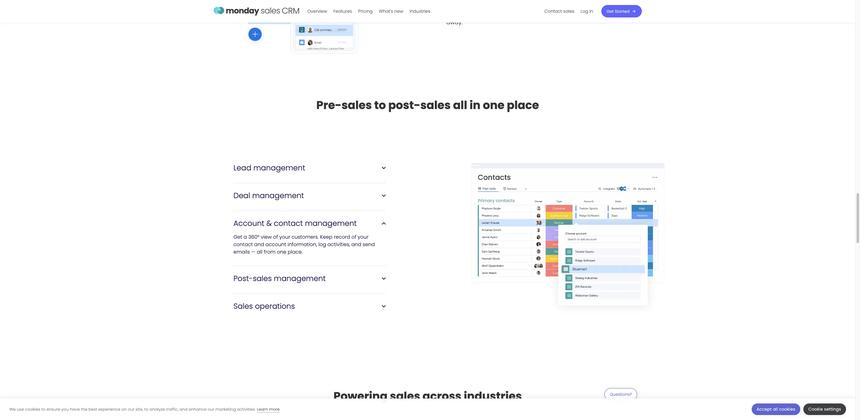 Task type: vqa. For each thing, say whether or not it's contained in the screenshot.
CASES.
no



Task type: locate. For each thing, give the bounding box(es) containing it.
0 vertical spatial get
[[607, 8, 615, 14]]

the
[[81, 406, 87, 412]]

powering
[[334, 388, 388, 404]]

in
[[590, 8, 594, 14], [470, 97, 481, 113]]

0 horizontal spatial get
[[234, 233, 242, 241]]

cookie settings
[[809, 406, 842, 412]]

2 of from the left
[[352, 233, 357, 241]]

customers.
[[292, 233, 319, 241]]

360°
[[249, 233, 260, 241]]

1 vertical spatial in
[[470, 97, 481, 113]]

cookies inside button
[[780, 406, 796, 412]]

sales inside the contact sales button
[[564, 8, 575, 14]]

sales
[[564, 8, 575, 14], [342, 97, 372, 113], [421, 97, 451, 113], [390, 388, 421, 404]]

get inside get a 360° view of your customers. keep record of your contact and account information, log activities, and send emails — all from one place.
[[234, 233, 242, 241]]

2 tab list from the top
[[234, 193, 386, 221]]

pricing link
[[356, 6, 376, 16]]

and inside dialog
[[180, 406, 188, 412]]

powering sales across industries
[[334, 388, 522, 404]]

information,
[[288, 241, 317, 248]]

dialog containing we use cookies to ensure you have the best experience on our site, to analyze traffic, and enhance our marketing activities.
[[0, 399, 856, 420]]

1 horizontal spatial all
[[454, 97, 468, 113]]

1 horizontal spatial one
[[483, 97, 505, 113]]

0 horizontal spatial all
[[257, 248, 263, 256]]

learn more link
[[257, 406, 280, 412]]

accept all cookies
[[757, 406, 796, 412]]

enhance
[[189, 406, 207, 412]]

0 horizontal spatial in
[[470, 97, 481, 113]]

get for get started
[[607, 8, 615, 14]]

your
[[280, 233, 291, 241], [358, 233, 369, 241]]

traffic,
[[166, 406, 179, 412]]

2 vertical spatial all
[[774, 406, 779, 412]]

contact sales button
[[542, 6, 578, 16]]

2 horizontal spatial to
[[375, 97, 386, 113]]

cookies
[[25, 406, 40, 412], [780, 406, 796, 412]]

2 horizontal spatial all
[[774, 406, 779, 412]]

get left a
[[234, 233, 242, 241]]

contacts updated image
[[470, 158, 685, 329]]

1 vertical spatial get
[[234, 233, 242, 241]]

one down account
[[277, 248, 287, 256]]

0 horizontal spatial of
[[273, 233, 278, 241]]

0 vertical spatial in
[[590, 8, 594, 14]]

all inside accept all cookies button
[[774, 406, 779, 412]]

your up account
[[280, 233, 291, 241]]

get started button
[[602, 5, 643, 17]]

1 horizontal spatial in
[[590, 8, 594, 14]]

—
[[251, 248, 256, 256]]

our
[[128, 406, 135, 412], [208, 406, 215, 412]]

overview
[[308, 8, 328, 14]]

post-
[[389, 97, 421, 113]]

pre-sales to post-sales all in one place
[[317, 97, 540, 113]]

industries
[[464, 388, 522, 404]]

our right on
[[128, 406, 135, 412]]

get
[[607, 8, 615, 14], [234, 233, 242, 241]]

you
[[61, 406, 69, 412]]

3 tab list from the top
[[234, 276, 386, 304]]

2 horizontal spatial and
[[352, 241, 362, 248]]

get a 360° view of your customers. keep record of your contact and account information, log activities, and send emails — all from one place.
[[234, 233, 375, 256]]

1 horizontal spatial our
[[208, 406, 215, 412]]

pricing
[[359, 8, 373, 14]]

0 vertical spatial one
[[483, 97, 505, 113]]

1 horizontal spatial get
[[607, 8, 615, 14]]

list
[[542, 0, 597, 22]]

and down 360°
[[254, 241, 264, 248]]

of
[[273, 233, 278, 241], [352, 233, 357, 241]]

and
[[254, 241, 264, 248], [352, 241, 362, 248], [180, 406, 188, 412]]

tab list
[[234, 165, 386, 193], [234, 193, 386, 221], [234, 276, 386, 304]]

emails
[[234, 248, 250, 256]]

to
[[375, 97, 386, 113], [41, 406, 45, 412], [144, 406, 149, 412]]

from
[[264, 248, 276, 256]]

one inside get a 360° view of your customers. keep record of your contact and account information, log activities, and send emails — all from one place.
[[277, 248, 287, 256]]

pre-
[[317, 97, 342, 113]]

industries link
[[407, 6, 434, 16]]

1 horizontal spatial of
[[352, 233, 357, 241]]

one left place at the top right
[[483, 97, 505, 113]]

and right traffic,
[[180, 406, 188, 412]]

1 horizontal spatial to
[[144, 406, 149, 412]]

0 horizontal spatial one
[[277, 248, 287, 256]]

log in link
[[578, 6, 597, 16]]

0 horizontal spatial cookies
[[25, 406, 40, 412]]

accept all cookies button
[[752, 404, 801, 415]]

our right enhance
[[208, 406, 215, 412]]

cookies right accept on the bottom of page
[[780, 406, 796, 412]]

to left post-
[[375, 97, 386, 113]]

to left ensure
[[41, 406, 45, 412]]

of right record
[[352, 233, 357, 241]]

cookies right use
[[25, 406, 40, 412]]

record
[[334, 233, 351, 241]]

1 horizontal spatial cookies
[[780, 406, 796, 412]]

1 of from the left
[[273, 233, 278, 241]]

questions?
[[610, 391, 632, 397]]

1 vertical spatial all
[[257, 248, 263, 256]]

main element
[[305, 0, 643, 22]]

and left send
[[352, 241, 362, 248]]

what's new link
[[376, 6, 407, 16]]

your up send
[[358, 233, 369, 241]]

accept
[[757, 406, 773, 412]]

0 horizontal spatial your
[[280, 233, 291, 241]]

learn
[[257, 406, 268, 412]]

1 vertical spatial one
[[277, 248, 287, 256]]

of up account
[[273, 233, 278, 241]]

0 horizontal spatial our
[[128, 406, 135, 412]]

one
[[483, 97, 505, 113], [277, 248, 287, 256]]

send
[[363, 241, 375, 248]]

ensure
[[47, 406, 60, 412]]

cookies for all
[[780, 406, 796, 412]]

dialog
[[0, 399, 856, 420]]

1 horizontal spatial your
[[358, 233, 369, 241]]

get inside button
[[607, 8, 615, 14]]

have
[[70, 406, 80, 412]]

to right the site,
[[144, 406, 149, 412]]

1 your from the left
[[280, 233, 291, 241]]

what's
[[379, 8, 394, 14]]

all
[[454, 97, 468, 113], [257, 248, 263, 256], [774, 406, 779, 412]]

0 vertical spatial all
[[454, 97, 468, 113]]

get left started
[[607, 8, 615, 14]]

0 horizontal spatial and
[[180, 406, 188, 412]]



Task type: describe. For each thing, give the bounding box(es) containing it.
log
[[319, 241, 326, 248]]

2 your from the left
[[358, 233, 369, 241]]

features
[[334, 8, 353, 14]]

monday.com crm and sales image
[[214, 4, 300, 17]]

1 tab list from the top
[[234, 165, 386, 193]]

2 our from the left
[[208, 406, 215, 412]]

contact sales
[[545, 8, 575, 14]]

features link
[[331, 6, 356, 16]]

get a 360° view of your customers. keep record of your contact and account information, log activities, and send emails — all from one place. tab
[[234, 221, 386, 256]]

contact
[[545, 8, 563, 14]]

view
[[261, 233, 272, 241]]

get for get a 360° view of your customers. keep record of your contact and account information, log activities, and send emails — all from one place.
[[234, 233, 242, 241]]

we
[[9, 406, 16, 412]]

place.
[[288, 248, 303, 256]]

marketing
[[216, 406, 236, 412]]

on
[[122, 406, 127, 412]]

activities,
[[328, 241, 350, 248]]

we use cookies to ensure you have the best experience on our site, to analyze traffic, and enhance our marketing activities. learn more
[[9, 406, 280, 412]]

started
[[616, 8, 630, 14]]

use
[[17, 406, 24, 412]]

log in
[[581, 8, 594, 14]]

analyze
[[150, 406, 165, 412]]

more
[[269, 406, 280, 412]]

activities.
[[237, 406, 256, 412]]

place
[[507, 97, 540, 113]]

sales for pre-
[[342, 97, 372, 113]]

what's new
[[379, 8, 404, 14]]

questions? button
[[605, 388, 638, 404]]

keep
[[320, 233, 333, 241]]

sales for powering
[[390, 388, 421, 404]]

contact
[[234, 241, 253, 248]]

0 horizontal spatial to
[[41, 406, 45, 412]]

new
[[395, 8, 404, 14]]

list containing contact sales
[[542, 0, 597, 22]]

across
[[423, 388, 462, 404]]

cookie settings button
[[804, 404, 847, 415]]

overview link
[[305, 6, 331, 16]]

settings
[[825, 406, 842, 412]]

industries
[[410, 8, 431, 14]]

account
[[266, 241, 286, 248]]

best
[[89, 406, 97, 412]]

get started
[[607, 8, 630, 14]]

a
[[244, 233, 247, 241]]

1 our from the left
[[128, 406, 135, 412]]

experience
[[98, 406, 121, 412]]

all inside get a 360° view of your customers. keep record of your contact and account information, log activities, and send emails — all from one place.
[[257, 248, 263, 256]]

get a 360° view of your customers. keep record of your contact and account information, log activities, and send emails — all from one place. tab list
[[234, 221, 386, 276]]

mobile communication image
[[234, 0, 428, 58]]

log
[[581, 8, 589, 14]]

cookie
[[809, 406, 824, 412]]

1 horizontal spatial and
[[254, 241, 264, 248]]

site,
[[136, 406, 143, 412]]

sales for contact
[[564, 8, 575, 14]]

cookies for use
[[25, 406, 40, 412]]



